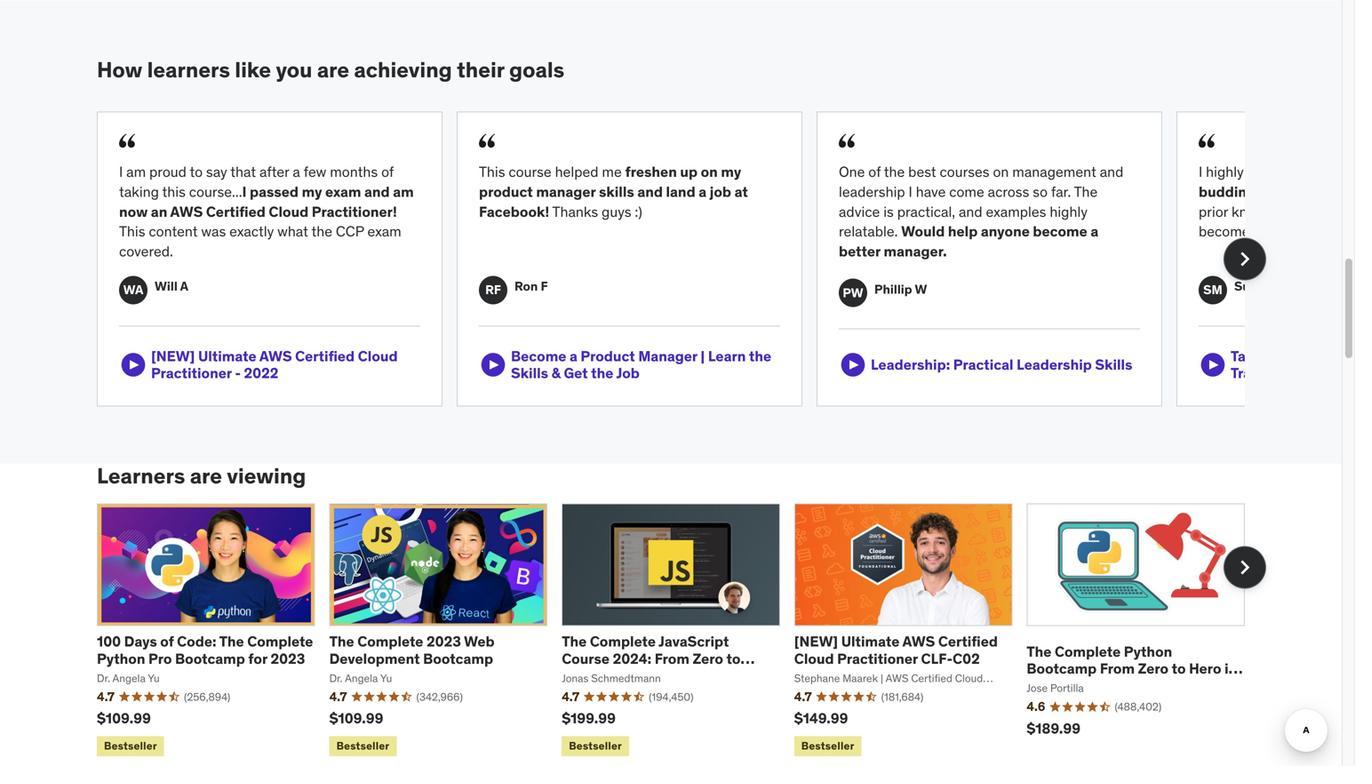 Task type: locate. For each thing, give the bounding box(es) containing it.
the inside the complete python bootcamp from zero to hero in python
[[1027, 643, 1052, 661]]

[new] ultimate aws certified cloud practitioner - 2022
[[151, 347, 398, 382]]

wa
[[123, 282, 144, 298]]

a right "&"
[[570, 347, 578, 365]]

i
[[119, 163, 123, 181], [1199, 163, 1203, 181], [242, 183, 247, 201], [909, 183, 913, 201]]

complete inside the complete python bootcamp from zero to hero in python
[[1055, 643, 1121, 661]]

2 vertical spatial aws
[[903, 633, 936, 651]]

2023 left web
[[427, 633, 461, 651]]

0 vertical spatial practitioner
[[151, 364, 232, 382]]

the inside one of the best courses on management and leadership i have come across so far. the advice is practical, and examples highly relatable.
[[1075, 183, 1098, 201]]

practitioner inside the [new] ultimate aws certified cloud practitioner - 2022
[[151, 364, 232, 382]]

1 vertical spatial certified
[[295, 347, 355, 365]]

ccp
[[336, 222, 364, 241]]

1 vertical spatial aws
[[259, 347, 292, 365]]

relatable.
[[839, 222, 898, 241]]

0 horizontal spatial are
[[190, 463, 222, 490]]

ultimate
[[198, 347, 257, 365], [842, 633, 900, 651]]

practitioner for clf-
[[838, 650, 918, 668]]

cloud for [new] ultimate aws certified cloud practitioner clf-c02
[[795, 650, 834, 668]]

0 horizontal spatial bootcamp
[[175, 650, 245, 668]]

2022 right -
[[244, 364, 279, 382]]

carousel element for how learners like you are achieving their goals
[[97, 112, 1356, 407]]

1 horizontal spatial this
[[479, 163, 505, 181]]

2 next image from the top
[[1231, 553, 1260, 582]]

carousel element containing i am proud to say that after a few months of taking this course...
[[97, 112, 1356, 407]]

are right you
[[317, 57, 349, 83]]

this up product
[[479, 163, 505, 181]]

carousel element
[[97, 112, 1356, 407], [97, 504, 1267, 760]]

0 horizontal spatial cloud
[[269, 203, 309, 221]]

2 horizontal spatial python
[[1124, 643, 1173, 661]]

aws inside i passed my exam and am now an aws certified cloud practitioner! this content was exactly what the ccp exam covered.
[[170, 203, 203, 221]]

and inside i passed my exam and am now an aws certified cloud practitioner! this content was exactly what the ccp exam covered.
[[365, 183, 390, 201]]

next image
[[1231, 245, 1260, 273], [1231, 553, 1260, 582]]

1 vertical spatial this
[[119, 222, 145, 241]]

0 horizontal spatial practitioner
[[151, 364, 232, 382]]

am inside i am proud to say that after a few months of taking this course...
[[126, 163, 146, 181]]

i left "have"
[[909, 183, 913, 201]]

the right far.
[[1075, 183, 1098, 201]]

2023 right for
[[271, 650, 305, 668]]

0 vertical spatial cloud
[[269, 203, 309, 221]]

2 on from the left
[[993, 163, 1009, 181]]

i down the that
[[242, 183, 247, 201]]

0 horizontal spatial highly
[[1050, 203, 1088, 221]]

i left recommend
[[1199, 163, 1203, 181]]

the right for
[[329, 633, 354, 651]]

from left hero
[[1100, 660, 1135, 678]]

proud
[[149, 163, 187, 181]]

from right 2024:
[[655, 650, 690, 668]]

to
[[190, 163, 203, 181], [727, 650, 741, 668], [1172, 660, 1186, 678]]

complete inside the complete 2023 web development bootcamp
[[358, 633, 424, 651]]

better
[[839, 242, 881, 261]]

zero left hero
[[1138, 660, 1169, 678]]

practical,
[[898, 203, 956, 221]]

the inside 100 days of code: the complete python pro bootcamp for 2023
[[219, 633, 244, 651]]

0 horizontal spatial to
[[190, 163, 203, 181]]

am up 'taking'
[[126, 163, 146, 181]]

this inside recommend this
[[1333, 163, 1356, 181]]

0 horizontal spatial 2023
[[271, 650, 305, 668]]

on inside 'freshen up on my product manager skills and land a job at facebook!'
[[701, 163, 718, 181]]

python inside 100 days of code: the complete python pro bootcamp for 2023
[[97, 650, 145, 668]]

of right days
[[160, 633, 174, 651]]

the complete python bootcamp from zero to hero in python
[[1027, 643, 1238, 695]]

aws left c02
[[903, 633, 936, 651]]

[new] ultimate aws certified cloud practitioner - 2022 link
[[119, 347, 421, 382]]

certified inside the [new] ultimate aws certified cloud practitioner - 2022
[[295, 347, 355, 365]]

1 horizontal spatial 2022
[[1287, 347, 1322, 365]]

2 horizontal spatial aws
[[903, 633, 936, 651]]

&
[[552, 364, 561, 382]]

1 horizontal spatial to
[[727, 650, 741, 668]]

0 horizontal spatial on
[[701, 163, 718, 181]]

practitioner left clf-
[[838, 650, 918, 668]]

0 horizontal spatial am
[[126, 163, 146, 181]]

1 horizontal spatial on
[[993, 163, 1009, 181]]

pro
[[148, 650, 172, 668]]

1 horizontal spatial 2023
[[427, 633, 461, 651]]

the inside the complete javascript course 2024: from zero to expert!
[[562, 633, 587, 651]]

1 horizontal spatial practitioner
[[838, 650, 918, 668]]

practitioner inside [new] ultimate aws certified cloud practitioner clf-c02
[[838, 650, 918, 668]]

bootcamp inside the complete python bootcamp from zero to hero in python
[[1027, 660, 1097, 678]]

will
[[155, 278, 178, 294]]

this inside i passed my exam and am now an aws certified cloud practitioner! this content was exactly what the ccp exam covered.
[[119, 222, 145, 241]]

1 vertical spatial highly
[[1050, 203, 1088, 221]]

aws inside the [new] ultimate aws certified cloud practitioner - 2022
[[259, 347, 292, 365]]

2024:
[[613, 650, 652, 668]]

the right learn
[[749, 347, 772, 365]]

0 vertical spatial this
[[1333, 163, 1356, 181]]

1 vertical spatial this
[[162, 183, 186, 201]]

exam down the months
[[325, 183, 361, 201]]

1 horizontal spatial are
[[317, 57, 349, 83]]

1 vertical spatial next image
[[1231, 553, 1260, 582]]

next image for how learners like you are achieving their goals
[[1231, 245, 1260, 273]]

the inside the complete 2023 web development bootcamp
[[329, 633, 354, 651]]

0 vertical spatial my
[[721, 163, 742, 181]]

that
[[230, 163, 256, 181]]

1 vertical spatial practitioner
[[838, 650, 918, 668]]

0 horizontal spatial this
[[162, 183, 186, 201]]

bootcamp
[[175, 650, 245, 668], [423, 650, 493, 668], [1027, 660, 1097, 678]]

1 vertical spatial exam
[[368, 222, 402, 241]]

the right c02
[[1027, 643, 1052, 661]]

complete for the complete python bootcamp from zero to hero in python
[[1055, 643, 1121, 661]]

on up across
[[993, 163, 1009, 181]]

0 vertical spatial [new]
[[151, 347, 195, 365]]

2 horizontal spatial of
[[869, 163, 881, 181]]

highly left recommend
[[1207, 163, 1244, 181]]

1 horizontal spatial aws
[[259, 347, 292, 365]]

100 days of code: the complete python pro bootcamp for 2023
[[97, 633, 313, 668]]

0 horizontal spatial skills
[[511, 364, 549, 382]]

i passed my exam and am now an aws certified cloud practitioner! this content was exactly what the ccp exam covered.
[[119, 183, 414, 261]]

am inside i passed my exam and am now an aws certified cloud practitioner! this content was exactly what the ccp exam covered.
[[393, 183, 414, 201]]

0 vertical spatial ultimate
[[198, 347, 257, 365]]

1 horizontal spatial of
[[381, 163, 394, 181]]

the up the expert!
[[562, 633, 587, 651]]

1 horizontal spatial certified
[[295, 347, 355, 365]]

practitioner left -
[[151, 364, 232, 382]]

2 vertical spatial certified
[[939, 633, 998, 651]]

me
[[602, 163, 622, 181]]

1 on from the left
[[701, 163, 718, 181]]

course...
[[189, 183, 242, 201]]

1 carousel element from the top
[[97, 112, 1356, 407]]

1 vertical spatial cloud
[[358, 347, 398, 365]]

this right recommend
[[1333, 163, 1356, 181]]

skills
[[599, 183, 635, 201]]

and right management
[[1100, 163, 1124, 181]]

the left for
[[219, 633, 244, 651]]

1 horizontal spatial this
[[1333, 163, 1356, 181]]

1 vertical spatial ultimate
[[842, 633, 900, 651]]

1 horizontal spatial bootcamp
[[423, 650, 493, 668]]

highly
[[1207, 163, 1244, 181], [1050, 203, 1088, 221]]

cloud inside [new] ultimate aws certified cloud practitioner clf-c02
[[795, 650, 834, 668]]

0 vertical spatial aws
[[170, 203, 203, 221]]

0 horizontal spatial zero
[[693, 650, 724, 668]]

0 vertical spatial certified
[[206, 203, 266, 221]]

2 carousel element from the top
[[97, 504, 1267, 760]]

certified for [new] ultimate aws certified cloud practitioner - 2022
[[295, 347, 355, 365]]

ultimate for -
[[198, 347, 257, 365]]

0 horizontal spatial this
[[119, 222, 145, 241]]

[new] inside the [new] ultimate aws certified cloud practitioner - 2022
[[151, 347, 195, 365]]

carousel element containing 100 days of code: the complete python pro bootcamp for 2023
[[97, 504, 1267, 760]]

0 vertical spatial carousel element
[[97, 112, 1356, 407]]

complete
[[247, 633, 313, 651], [358, 633, 424, 651], [590, 633, 656, 651], [1055, 643, 1121, 661]]

after
[[260, 163, 289, 181]]

i inside i am proud to say that after a few months of taking this course...
[[119, 163, 123, 181]]

skills right leadership on the top
[[1096, 356, 1133, 374]]

are left viewing
[[190, 463, 222, 490]]

0 vertical spatial highly
[[1207, 163, 1244, 181]]

highly down far.
[[1050, 203, 1088, 221]]

am up practitioner!
[[393, 183, 414, 201]]

0 horizontal spatial from
[[655, 650, 690, 668]]

and
[[1100, 163, 1124, 181], [365, 183, 390, 201], [638, 183, 663, 201], [959, 203, 983, 221]]

a inside would help anyone become a better manager.
[[1091, 222, 1099, 241]]

and down freshen
[[638, 183, 663, 201]]

i up 'taking'
[[119, 163, 123, 181]]

[new] inside [new] ultimate aws certified cloud practitioner clf-c02
[[795, 633, 839, 651]]

0 horizontal spatial [new]
[[151, 347, 195, 365]]

2 horizontal spatial certified
[[939, 633, 998, 651]]

my inside i passed my exam and am now an aws certified cloud practitioner! this content was exactly what the ccp exam covered.
[[302, 183, 322, 201]]

facebook!
[[479, 203, 550, 221]]

the complete 2023 web development bootcamp link
[[329, 633, 495, 668]]

this
[[479, 163, 505, 181], [119, 222, 145, 241]]

surya
[[1235, 278, 1269, 294]]

i inside i passed my exam and am now an aws certified cloud practitioner! this content was exactly what the ccp exam covered.
[[242, 183, 247, 201]]

1 horizontal spatial cloud
[[358, 347, 398, 365]]

1 next image from the top
[[1231, 245, 1260, 273]]

is
[[884, 203, 894, 221]]

ron
[[515, 278, 538, 294]]

my down few
[[302, 183, 322, 201]]

expert!
[[562, 667, 611, 685]]

0 horizontal spatial 2022
[[244, 364, 279, 382]]

this
[[1333, 163, 1356, 181], [162, 183, 186, 201]]

2 horizontal spatial to
[[1172, 660, 1186, 678]]

leadership: practical leadership skills
[[871, 356, 1133, 374]]

f
[[541, 278, 548, 294]]

cloud inside the [new] ultimate aws certified cloud practitioner - 2022
[[358, 347, 398, 365]]

practitioner
[[151, 364, 232, 382], [838, 650, 918, 668]]

0 horizontal spatial certified
[[206, 203, 266, 221]]

of inside one of the best courses on management and leadership i have come across so far. the advice is practical, and examples highly relatable.
[[869, 163, 881, 181]]

highly inside one of the best courses on management and leadership i have come across so far. the advice is practical, and examples highly relatable.
[[1050, 203, 1088, 221]]

[new] for [new] ultimate aws certified cloud practitioner - 2022
[[151, 347, 195, 365]]

passed
[[250, 183, 299, 201]]

1 horizontal spatial am
[[393, 183, 414, 201]]

am
[[126, 163, 146, 181], [393, 183, 414, 201]]

ultimate inside the [new] ultimate aws certified cloud practitioner - 2022
[[198, 347, 257, 365]]

and up practitioner!
[[365, 183, 390, 201]]

complete for the complete javascript course 2024: from zero to expert!
[[590, 633, 656, 651]]

0 vertical spatial exam
[[325, 183, 361, 201]]

|
[[701, 347, 705, 365]]

1 horizontal spatial zero
[[1138, 660, 1169, 678]]

w
[[915, 281, 928, 297]]

manager
[[536, 183, 596, 201]]

0 horizontal spatial python
[[97, 650, 145, 668]]

for
[[248, 650, 268, 668]]

[new] ultimate aws certified cloud practitioner clf-c02
[[795, 633, 998, 668]]

2022 left a-
[[1287, 347, 1322, 365]]

1 horizontal spatial from
[[1100, 660, 1135, 678]]

complete for the complete 2023 web development bootcamp
[[358, 633, 424, 651]]

are
[[317, 57, 349, 83], [190, 463, 222, 490]]

ultimate for clf-
[[842, 633, 900, 651]]

aws
[[170, 203, 203, 221], [259, 347, 292, 365], [903, 633, 936, 651]]

practitioner for -
[[151, 364, 232, 382]]

best
[[909, 163, 937, 181]]

2 horizontal spatial cloud
[[795, 650, 834, 668]]

0 horizontal spatial my
[[302, 183, 322, 201]]

one of the best courses on management and leadership i have come across so far. the advice is practical, and examples highly relatable.
[[839, 163, 1124, 241]]

up
[[680, 163, 698, 181]]

to inside the complete python bootcamp from zero to hero in python
[[1172, 660, 1186, 678]]

zero right 2024:
[[693, 650, 724, 668]]

the
[[884, 163, 905, 181], [312, 222, 332, 241], [749, 347, 772, 365], [591, 364, 614, 382]]

bootcamp inside the complete 2023 web development bootcamp
[[423, 650, 493, 668]]

1 horizontal spatial skills
[[1096, 356, 1133, 374]]

recommend
[[1248, 163, 1329, 181]]

z:
[[1339, 347, 1352, 365]]

at
[[735, 183, 748, 201]]

carousel element for learners are viewing
[[97, 504, 1267, 760]]

1 vertical spatial my
[[302, 183, 322, 201]]

0 horizontal spatial aws
[[170, 203, 203, 221]]

an
[[151, 203, 167, 221]]

ultimate inside [new] ultimate aws certified cloud practitioner clf-c02
[[842, 633, 900, 651]]

1 vertical spatial am
[[393, 183, 414, 201]]

1 horizontal spatial my
[[721, 163, 742, 181]]

leadership: practical leadership skills link
[[839, 351, 1133, 379]]

0 vertical spatial am
[[126, 163, 146, 181]]

content
[[149, 222, 198, 241]]

0 horizontal spatial ultimate
[[198, 347, 257, 365]]

2 horizontal spatial bootcamp
[[1027, 660, 1097, 678]]

python
[[1124, 643, 1173, 661], [97, 650, 145, 668], [1027, 677, 1076, 695]]

of right the months
[[381, 163, 394, 181]]

the left best
[[884, 163, 905, 181]]

on right up
[[701, 163, 718, 181]]

2023
[[427, 633, 461, 651], [271, 650, 305, 668]]

100 days of code: the complete python pro bootcamp for 2023 link
[[97, 633, 313, 668]]

the complete 2023 web development bootcamp
[[329, 633, 495, 668]]

the left ccp
[[312, 222, 332, 241]]

1 horizontal spatial ultimate
[[842, 633, 900, 651]]

of
[[381, 163, 394, 181], [869, 163, 881, 181], [160, 633, 174, 651]]

i highly
[[1199, 163, 1248, 181]]

skills left "&"
[[511, 364, 549, 382]]

learn
[[708, 347, 746, 365]]

aws up content
[[170, 203, 203, 221]]

my
[[721, 163, 742, 181], [302, 183, 322, 201]]

aws right -
[[259, 347, 292, 365]]

2 vertical spatial cloud
[[795, 650, 834, 668]]

0 horizontal spatial of
[[160, 633, 174, 651]]

[new]
[[151, 347, 195, 365], [795, 633, 839, 651]]

this down proud
[[162, 183, 186, 201]]

on inside one of the best courses on management and leadership i have come across so far. the advice is practical, and examples highly relatable.
[[993, 163, 1009, 181]]

-
[[235, 364, 241, 382]]

certified inside [new] ultimate aws certified cloud practitioner clf-c02
[[939, 633, 998, 651]]

aws inside [new] ultimate aws certified cloud practitioner clf-c02
[[903, 633, 936, 651]]

of up leadership
[[869, 163, 881, 181]]

their
[[457, 57, 505, 83]]

bootcamp inside 100 days of code: the complete python pro bootcamp for 2023
[[175, 650, 245, 668]]

exam right ccp
[[368, 222, 402, 241]]

1 vertical spatial [new]
[[795, 633, 839, 651]]

examples
[[986, 203, 1047, 221]]

complete inside the complete javascript course 2024: from zero to expert!
[[590, 633, 656, 651]]

certified
[[206, 203, 266, 221], [295, 347, 355, 365], [939, 633, 998, 651]]

[new] ultimate aws certified cloud practitioner clf-c02 link
[[795, 633, 998, 668]]

a left job
[[699, 183, 707, 201]]

a left few
[[293, 163, 300, 181]]

what
[[277, 222, 308, 241]]

0 vertical spatial next image
[[1231, 245, 1260, 273]]

0 vertical spatial are
[[317, 57, 349, 83]]

a right become
[[1091, 222, 1099, 241]]

help
[[948, 222, 978, 241]]

1 horizontal spatial [new]
[[795, 633, 839, 651]]

this down now
[[119, 222, 145, 241]]

my up at
[[721, 163, 742, 181]]

1 vertical spatial carousel element
[[97, 504, 1267, 760]]



Task type: vqa. For each thing, say whether or not it's contained in the screenshot.
Meetings
no



Task type: describe. For each thing, give the bounding box(es) containing it.
web
[[464, 633, 495, 651]]

taking
[[119, 183, 159, 201]]

exactly
[[229, 222, 274, 241]]

1 horizontal spatial highly
[[1207, 163, 1244, 181]]

learners are viewing
[[97, 463, 306, 490]]

i inside one of the best courses on management and leadership i have come across so far. the advice is practical, and examples highly relatable.
[[909, 183, 913, 201]]

cloud for [new] ultimate aws certified cloud practitioner - 2022
[[358, 347, 398, 365]]

complete inside 100 days of code: the complete python pro bootcamp for 2023
[[247, 633, 313, 651]]

become a product manager | learn the skills & get the job link
[[479, 347, 781, 382]]

phillip w
[[875, 281, 928, 297]]

aws for [new] ultimate aws certified cloud practitioner clf-c02
[[903, 633, 936, 651]]

clf-
[[922, 650, 953, 668]]

the complete javascript course 2024: from zero to expert! link
[[562, 633, 755, 685]]

the for the complete javascript course 2024: from zero to expert!
[[562, 633, 587, 651]]

you
[[276, 57, 312, 83]]

how learners like you are achieving their goals
[[97, 57, 565, 83]]

so
[[1033, 183, 1048, 201]]

land
[[666, 183, 696, 201]]

now
[[119, 203, 148, 221]]

my inside 'freshen up on my product manager skills and land a job at facebook!'
[[721, 163, 742, 181]]

like
[[235, 57, 271, 83]]

c02
[[953, 650, 980, 668]]

i for am
[[119, 163, 123, 181]]

across
[[988, 183, 1030, 201]]

certified inside i passed my exam and am now an aws certified cloud practitioner! this content was exactly what the ccp exam covered.
[[206, 203, 266, 221]]

practitioner!
[[312, 203, 397, 221]]

guys
[[602, 203, 632, 221]]

days
[[124, 633, 157, 651]]

zero inside the complete javascript course 2024: from zero to expert!
[[693, 650, 724, 668]]

0 vertical spatial this
[[479, 163, 505, 181]]

learners
[[147, 57, 230, 83]]

certified for [new] ultimate aws certified cloud practitioner clf-c02
[[939, 633, 998, 651]]

development
[[329, 650, 420, 668]]

thanks
[[553, 203, 598, 221]]

[new] for [new] ultimate aws certified cloud practitioner clf-c02
[[795, 633, 839, 651]]

come
[[950, 183, 985, 201]]

course
[[509, 163, 552, 181]]

javascript
[[659, 633, 729, 651]]

cloud inside i passed my exam and am now an aws certified cloud practitioner! this content was exactly what the ccp exam covered.
[[269, 203, 309, 221]]

from inside the complete javascript course 2024: from zero to expert!
[[655, 650, 690, 668]]

a inside 'freshen up on my product manager skills and land a job at facebook!'
[[699, 183, 707, 201]]

i for passed
[[242, 183, 247, 201]]

pw
[[843, 285, 864, 301]]

1 vertical spatial are
[[190, 463, 222, 490]]

code:
[[177, 633, 216, 651]]

product
[[581, 347, 635, 365]]

advice
[[839, 203, 880, 221]]

sm
[[1204, 282, 1223, 298]]

far.
[[1052, 183, 1072, 201]]

next image for learners are viewing
[[1231, 553, 1260, 582]]

a
[[180, 278, 188, 294]]

the for the complete python bootcamp from zero to hero in python
[[1027, 643, 1052, 661]]

become
[[1033, 222, 1088, 241]]

2022 inside tableau 2022 a-z: h
[[1287, 347, 1322, 365]]

goals
[[509, 57, 565, 83]]

a inside i am proud to say that after a few months of taking this course...
[[293, 163, 300, 181]]

i am proud to say that after a few months of taking this course...
[[119, 163, 394, 201]]

of inside 100 days of code: the complete python pro bootcamp for 2023
[[160, 633, 174, 651]]

i for highly
[[1199, 163, 1203, 181]]

a inside the become a product manager | learn the skills & get the job
[[570, 347, 578, 365]]

the complete javascript course 2024: from zero to expert!
[[562, 633, 741, 685]]

2023 inside the complete 2023 web development bootcamp
[[427, 633, 461, 651]]

to inside the complete javascript course 2024: from zero to expert!
[[727, 650, 741, 668]]

few
[[304, 163, 327, 181]]

viewing
[[227, 463, 306, 490]]

and inside 'freshen up on my product manager skills and land a job at facebook!'
[[638, 183, 663, 201]]

manager
[[639, 347, 698, 365]]

how
[[97, 57, 142, 83]]

skills inside the become a product manager | learn the skills & get the job
[[511, 364, 549, 382]]

have
[[916, 183, 946, 201]]

the inside one of the best courses on management and leadership i have come across so far. the advice is practical, and examples highly relatable.
[[884, 163, 905, 181]]

will a
[[155, 278, 188, 294]]

ron f
[[515, 278, 548, 294]]

was
[[201, 222, 226, 241]]

course
[[562, 650, 610, 668]]

get
[[564, 364, 588, 382]]

the left job
[[591, 364, 614, 382]]

1 horizontal spatial python
[[1027, 677, 1076, 695]]

courses
[[940, 163, 990, 181]]

from inside the complete python bootcamp from zero to hero in python
[[1100, 660, 1135, 678]]

this course helped me
[[479, 163, 626, 181]]

recommend this
[[1199, 163, 1356, 201]]

zero inside the complete python bootcamp from zero to hero in python
[[1138, 660, 1169, 678]]

job
[[617, 364, 640, 382]]

management
[[1013, 163, 1097, 181]]

0 horizontal spatial exam
[[325, 183, 361, 201]]

a-
[[1324, 347, 1339, 365]]

say
[[206, 163, 227, 181]]

2023 inside 100 days of code: the complete python pro bootcamp for 2023
[[271, 650, 305, 668]]

one
[[839, 163, 865, 181]]

to inside i am proud to say that after a few months of taking this course...
[[190, 163, 203, 181]]

would
[[902, 222, 945, 241]]

skills inside 'link'
[[1096, 356, 1133, 374]]

learners
[[97, 463, 185, 490]]

of inside i am proud to say that after a few months of taking this course...
[[381, 163, 394, 181]]

and down come
[[959, 203, 983, 221]]

tableau 2022 a-z: h link
[[1199, 347, 1356, 382]]

freshen
[[626, 163, 677, 181]]

2022 inside the [new] ultimate aws certified cloud practitioner - 2022
[[244, 364, 279, 382]]

covered.
[[119, 242, 173, 261]]

1 horizontal spatial exam
[[368, 222, 402, 241]]

:)
[[635, 203, 643, 221]]

aws for [new] ultimate aws certified cloud practitioner - 2022
[[259, 347, 292, 365]]

surya m
[[1235, 278, 1283, 294]]

100
[[97, 633, 121, 651]]

become a product manager | learn the skills & get the job
[[511, 347, 772, 382]]

manager.
[[884, 242, 947, 261]]

phillip
[[875, 281, 913, 297]]

h
[[1355, 347, 1356, 365]]

leadership
[[839, 183, 906, 201]]

thanks guys :)
[[550, 203, 643, 221]]

this inside i am proud to say that after a few months of taking this course...
[[162, 183, 186, 201]]

the complete python bootcamp from zero to hero in python link
[[1027, 643, 1243, 695]]

rf
[[486, 282, 501, 298]]

the inside i passed my exam and am now an aws certified cloud practitioner! this content was exactly what the ccp exam covered.
[[312, 222, 332, 241]]

the for the complete 2023 web development bootcamp
[[329, 633, 354, 651]]



